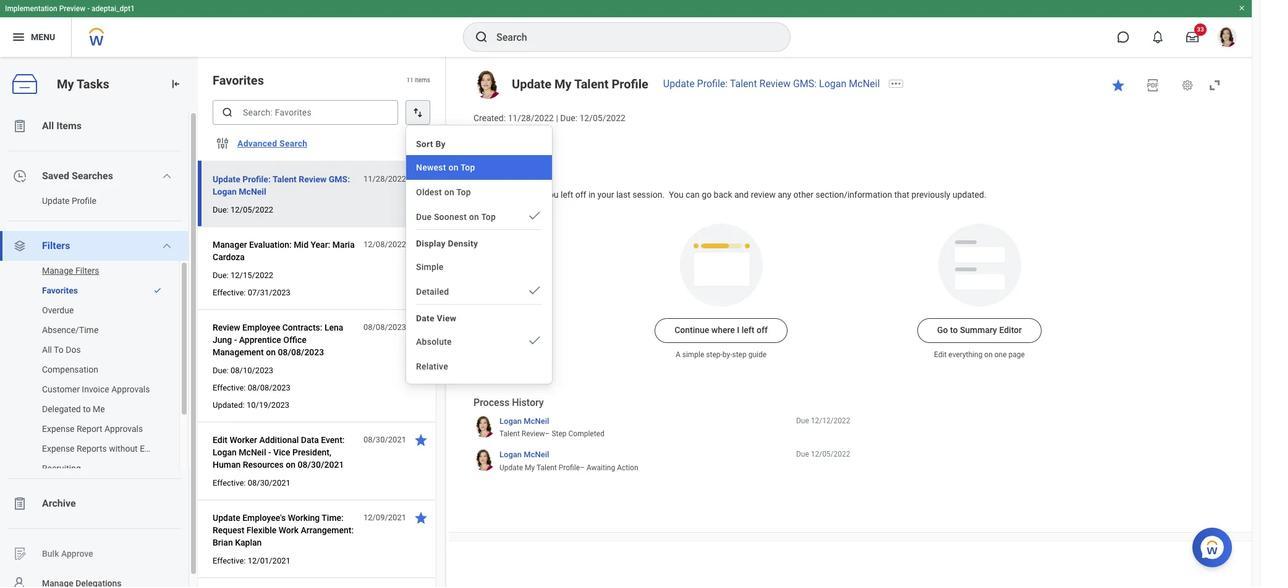 Task type: locate. For each thing, give the bounding box(es) containing it.
searches
[[72, 170, 113, 182]]

12/05/2022 up evaluation:
[[231, 205, 273, 215]]

to inside my tasks element
[[83, 404, 91, 414]]

off left in
[[576, 190, 587, 200]]

sort
[[416, 139, 433, 149]]

0 horizontal spatial favorites
[[42, 286, 78, 296]]

0 horizontal spatial update profile: talent review gms: logan mcneil
[[213, 174, 350, 197]]

due: down management
[[213, 366, 229, 375]]

tasks
[[77, 76, 109, 91]]

expense down delegated on the bottom left
[[42, 424, 75, 434]]

1 vertical spatial profile
[[72, 196, 96, 206]]

1 vertical spatial edit
[[213, 435, 228, 445]]

0 vertical spatial left
[[561, 190, 573, 200]]

1 vertical spatial all
[[42, 345, 52, 355]]

mcneil inside edit worker additional data event: logan mcneil - vice president, human resources on 08/30/2021
[[239, 448, 266, 458]]

2 logan mcneil from the top
[[500, 450, 549, 460]]

0 vertical spatial expense
[[42, 424, 75, 434]]

clipboard image inside all items button
[[12, 119, 27, 134]]

1 vertical spatial 08/08/2023
[[278, 348, 324, 357]]

1 horizontal spatial filters
[[75, 266, 99, 276]]

0 horizontal spatial 11/28/2022
[[364, 174, 406, 184]]

expense for expense report approvals
[[42, 424, 75, 434]]

logan mcneil down history
[[500, 417, 549, 426]]

logan mcneil for my
[[500, 450, 549, 460]]

top up due soonest on top at the top left of the page
[[457, 187, 471, 197]]

3 effective: from the top
[[213, 479, 246, 488]]

on
[[449, 163, 459, 173], [444, 187, 455, 197], [469, 212, 479, 222], [266, 348, 276, 357], [985, 351, 993, 360], [286, 460, 296, 470]]

1 vertical spatial expense
[[42, 444, 75, 454]]

delegated
[[42, 404, 81, 414]]

2 vertical spatial profile
[[559, 464, 580, 472]]

to
[[951, 326, 958, 335], [83, 404, 91, 414]]

star image for update profile: talent review gms: logan mcneil
[[414, 172, 429, 187]]

step-
[[706, 351, 723, 360]]

08/30/2021 inside edit worker additional data event: logan mcneil - vice president, human resources on 08/30/2021
[[298, 460, 344, 470]]

1 horizontal spatial profile:
[[697, 78, 728, 90]]

0 vertical spatial approvals
[[111, 385, 150, 395]]

sort image
[[412, 106, 424, 119]]

awaiting
[[587, 464, 615, 472]]

expense
[[42, 424, 75, 434], [42, 444, 75, 454]]

due left 12/12/2022
[[796, 417, 809, 425]]

to left me
[[83, 404, 91, 414]]

2 logan mcneil button from the top
[[500, 450, 549, 461]]

customer invoice approvals button
[[0, 380, 167, 400]]

1 vertical spatial profile:
[[243, 174, 271, 184]]

12/05/2022 down update my talent profile
[[580, 113, 626, 123]]

0 horizontal spatial –
[[545, 430, 550, 439]]

edit left worker
[[213, 435, 228, 445]]

logan mcneil button down history
[[500, 416, 549, 427]]

0 horizontal spatial profile
[[72, 196, 96, 206]]

0 vertical spatial logan mcneil
[[500, 417, 549, 426]]

logan mcneil down the talent review – step completed
[[500, 450, 549, 460]]

2 horizontal spatial 12/05/2022
[[811, 450, 851, 459]]

1 vertical spatial due
[[796, 417, 809, 425]]

archive
[[42, 498, 76, 510]]

approvals up without
[[105, 424, 143, 434]]

effective: for effective: 08/08/2023
[[213, 383, 246, 393]]

absence/time button
[[0, 320, 167, 340]]

1 clipboard image from the top
[[12, 119, 27, 134]]

inbox large image
[[1187, 31, 1199, 43]]

dos
[[66, 345, 81, 355]]

update my talent profile
[[512, 77, 649, 92]]

0 vertical spatial search image
[[474, 30, 489, 45]]

due: down cardoza
[[213, 271, 229, 280]]

1 horizontal spatial -
[[234, 335, 237, 345]]

0 vertical spatial to
[[951, 326, 958, 335]]

check image inside the "absolute" button
[[528, 333, 542, 348]]

mid
[[294, 240, 309, 250]]

0 horizontal spatial to
[[83, 404, 91, 414]]

- right preview at the left
[[87, 4, 90, 13]]

due: 12/15/2022
[[213, 271, 273, 280]]

0 vertical spatial logan mcneil button
[[500, 416, 549, 427]]

due: up manager
[[213, 205, 229, 215]]

kaplan
[[235, 538, 262, 548]]

0 horizontal spatial where
[[520, 190, 543, 200]]

where inside "welcome back this is where you left off in your last session.  you can go back and review any other section/information that previously updated."
[[520, 190, 543, 200]]

in
[[589, 190, 596, 200]]

where down back
[[520, 190, 543, 200]]

0 vertical spatial gms:
[[793, 78, 817, 90]]

top for newest on top
[[461, 163, 475, 173]]

12/05/2022 inside item list element
[[231, 205, 273, 215]]

left right i
[[742, 326, 755, 335]]

1 horizontal spatial 08/30/2021
[[298, 460, 344, 470]]

08/30/2021 right event:
[[364, 435, 406, 445]]

0 vertical spatial profile:
[[697, 78, 728, 90]]

12/05/2022 down 12/12/2022
[[811, 450, 851, 459]]

on right soonest
[[469, 212, 479, 222]]

1 vertical spatial left
[[742, 326, 755, 335]]

search image
[[474, 30, 489, 45], [221, 106, 234, 119]]

- inside review employee contracts: lena jung - apprentice office management on 08/08/2023
[[234, 335, 237, 345]]

0 vertical spatial profile
[[612, 77, 649, 92]]

list inside my tasks element
[[0, 261, 189, 479]]

clipboard image inside archive button
[[12, 497, 27, 511]]

1 horizontal spatial edit
[[935, 351, 947, 360]]

1 horizontal spatial gms:
[[793, 78, 817, 90]]

12/05/2022 for due 12/05/2022
[[811, 450, 851, 459]]

filters up manage
[[42, 240, 70, 252]]

Search: Favorites text field
[[213, 100, 398, 125]]

due down oldest
[[416, 212, 432, 222]]

on inside review employee contracts: lena jung - apprentice office management on 08/08/2023
[[266, 348, 276, 357]]

edit inside edit worker additional data event: logan mcneil - vice president, human resources on 08/30/2021
[[213, 435, 228, 445]]

implementation
[[5, 4, 57, 13]]

effective: up updated:
[[213, 383, 246, 393]]

process history
[[474, 397, 544, 409]]

2 horizontal spatial profile
[[612, 77, 649, 92]]

1 vertical spatial 12/05/2022
[[231, 205, 273, 215]]

menu containing sort by
[[406, 130, 552, 379]]

1 vertical spatial update profile: talent review gms: logan mcneil
[[213, 174, 350, 197]]

review employee contracts: lena jung - apprentice office management on 08/08/2023 button
[[213, 320, 357, 360]]

my tasks element
[[0, 57, 198, 588]]

all for all to dos
[[42, 345, 52, 355]]

08/30/2021 down 'president,'
[[298, 460, 344, 470]]

0 horizontal spatial left
[[561, 190, 573, 200]]

4 effective: from the top
[[213, 557, 246, 566]]

to right "go"
[[951, 326, 958, 335]]

archive button
[[0, 489, 189, 519]]

manage filters
[[42, 266, 99, 276]]

action
[[617, 464, 639, 472]]

1 horizontal spatial favorites
[[213, 73, 264, 88]]

my up |
[[555, 77, 572, 92]]

check image
[[528, 283, 542, 298], [153, 286, 162, 295], [528, 333, 542, 348]]

chevron down image
[[162, 241, 172, 251]]

1 vertical spatial gms:
[[329, 174, 350, 184]]

configure image
[[215, 136, 230, 151]]

0 vertical spatial update profile: talent review gms: logan mcneil
[[663, 78, 880, 90]]

favorites inside "button"
[[42, 286, 78, 296]]

where inside button
[[712, 326, 735, 335]]

where left i
[[712, 326, 735, 335]]

justify image
[[11, 30, 26, 45]]

search image up configure image
[[221, 106, 234, 119]]

1 vertical spatial -
[[234, 335, 237, 345]]

0 horizontal spatial search image
[[221, 106, 234, 119]]

0 vertical spatial where
[[520, 190, 543, 200]]

advanced search
[[237, 139, 308, 148]]

effective: down brian
[[213, 557, 246, 566]]

manage filters button
[[0, 261, 167, 281]]

effective:
[[213, 288, 246, 297], [213, 383, 246, 393], [213, 479, 246, 488], [213, 557, 246, 566]]

1 vertical spatial where
[[712, 326, 735, 335]]

clipboard image left archive
[[12, 497, 27, 511]]

logan mcneil button down the talent review – step completed
[[500, 450, 549, 461]]

0 vertical spatial 11/28/2022
[[508, 113, 554, 123]]

0 horizontal spatial off
[[576, 190, 587, 200]]

logan mcneil for review
[[500, 417, 549, 426]]

edit for edit worker additional data event: logan mcneil - vice president, human resources on 08/30/2021
[[213, 435, 228, 445]]

2 horizontal spatial my
[[555, 77, 572, 92]]

1 vertical spatial search image
[[221, 106, 234, 119]]

edit down "go"
[[935, 351, 947, 360]]

effective: down due: 12/15/2022
[[213, 288, 246, 297]]

filters up favorites "button"
[[75, 266, 99, 276]]

2 horizontal spatial -
[[268, 448, 271, 458]]

0 vertical spatial due
[[416, 212, 432, 222]]

- inside edit worker additional data event: logan mcneil - vice president, human resources on 08/30/2021
[[268, 448, 271, 458]]

flexible
[[247, 526, 277, 536]]

0 horizontal spatial filters
[[42, 240, 70, 252]]

1 logan mcneil button from the top
[[500, 416, 549, 427]]

1 horizontal spatial left
[[742, 326, 755, 335]]

process
[[474, 397, 510, 409]]

08/30/2021 down resources
[[248, 479, 291, 488]]

go
[[938, 326, 948, 335]]

0 vertical spatial favorites
[[213, 73, 264, 88]]

filters inside button
[[75, 266, 99, 276]]

due inside due soonest on top button
[[416, 212, 432, 222]]

update employee's working time: request flexible work arrangement: brian kaplan button
[[213, 511, 357, 550]]

update inside my tasks element
[[42, 196, 70, 206]]

by
[[436, 139, 446, 149]]

logan mcneil button for review
[[500, 416, 549, 427]]

back
[[517, 173, 539, 185]]

manager evaluation: mid year: maria cardoza
[[213, 240, 355, 262]]

1 horizontal spatial update profile: talent review gms: logan mcneil
[[663, 78, 880, 90]]

all for all items
[[42, 120, 54, 132]]

off
[[576, 190, 587, 200], [757, 326, 768, 335]]

approvals
[[111, 385, 150, 395], [105, 424, 143, 434]]

0 horizontal spatial 12/05/2022
[[231, 205, 273, 215]]

0 horizontal spatial gms:
[[329, 174, 350, 184]]

profile inside button
[[72, 196, 96, 206]]

profile down "search workday" search box at the top of page
[[612, 77, 649, 92]]

profile left awaiting
[[559, 464, 580, 472]]

clipboard image left all items
[[12, 119, 27, 134]]

1 vertical spatial logan mcneil button
[[500, 450, 549, 461]]

left inside button
[[742, 326, 755, 335]]

1 effective: from the top
[[213, 288, 246, 297]]

due 12/12/2022
[[796, 417, 851, 425]]

0 vertical spatial top
[[461, 163, 475, 173]]

relative
[[416, 362, 448, 372]]

1 vertical spatial logan mcneil
[[500, 450, 549, 460]]

close environment banner image
[[1239, 4, 1246, 12]]

request
[[213, 526, 245, 536]]

0 horizontal spatial -
[[87, 4, 90, 13]]

1 vertical spatial –
[[580, 464, 585, 472]]

0 vertical spatial filters
[[42, 240, 70, 252]]

2 vertical spatial due
[[796, 450, 809, 459]]

1 vertical spatial favorites
[[42, 286, 78, 296]]

off right i
[[757, 326, 768, 335]]

effective: 08/30/2021
[[213, 479, 291, 488]]

on down apprentice
[[266, 348, 276, 357]]

top up oldest on top button
[[461, 163, 475, 173]]

0 horizontal spatial 08/30/2021
[[248, 479, 291, 488]]

rename image
[[12, 547, 27, 562]]

2 expense from the top
[[42, 444, 75, 454]]

1 vertical spatial 11/28/2022
[[364, 174, 406, 184]]

expense reports without exceptions button
[[0, 439, 182, 459]]

display
[[416, 239, 446, 249]]

due for due 12/05/2022
[[796, 450, 809, 459]]

1 vertical spatial filters
[[75, 266, 99, 276]]

check image inside detailed button
[[528, 283, 542, 298]]

08/08/2023 up '10/19/2023'
[[248, 383, 291, 393]]

one
[[995, 351, 1007, 360]]

all left items in the top left of the page
[[42, 120, 54, 132]]

1 vertical spatial 08/30/2021
[[298, 460, 344, 470]]

time:
[[322, 513, 344, 523]]

effective: down 'human'
[[213, 479, 246, 488]]

1 horizontal spatial 12/05/2022
[[580, 113, 626, 123]]

1 logan mcneil from the top
[[500, 417, 549, 426]]

oldest on top button
[[406, 180, 552, 205]]

star image for edit worker additional data event: logan mcneil - vice president, human resources on 08/30/2021
[[414, 433, 429, 448]]

1 horizontal spatial my
[[525, 464, 535, 472]]

approvals for customer invoice approvals
[[111, 385, 150, 395]]

08/08/2023 down office
[[278, 348, 324, 357]]

08/08/2023 left star image
[[364, 323, 406, 332]]

12/05/2022 inside process history region
[[811, 450, 851, 459]]

12/09/2021
[[364, 513, 406, 523]]

1 horizontal spatial where
[[712, 326, 735, 335]]

due down due 12/12/2022
[[796, 450, 809, 459]]

2 effective: from the top
[[213, 383, 246, 393]]

0 vertical spatial 08/30/2021
[[364, 435, 406, 445]]

effective: 12/01/2021
[[213, 557, 291, 566]]

1 vertical spatial off
[[757, 326, 768, 335]]

newest on top
[[416, 163, 475, 173]]

profile down saved searches at the left top of page
[[72, 196, 96, 206]]

2 clipboard image from the top
[[12, 497, 27, 511]]

logan mcneil
[[500, 417, 549, 426], [500, 450, 549, 460]]

0 vertical spatial -
[[87, 4, 90, 13]]

on down vice
[[286, 460, 296, 470]]

customer invoice approvals
[[42, 385, 150, 395]]

1 all from the top
[[42, 120, 54, 132]]

my down the talent review – step completed
[[525, 464, 535, 472]]

1 horizontal spatial off
[[757, 326, 768, 335]]

review inside process history region
[[522, 430, 545, 439]]

on right oldest
[[444, 187, 455, 197]]

bulk approve link
[[0, 539, 189, 569]]

approvals right invoice
[[111, 385, 150, 395]]

saved searches
[[42, 170, 113, 182]]

edit
[[935, 351, 947, 360], [213, 435, 228, 445]]

i
[[737, 326, 740, 335]]

search image up employee's photo (logan mcneil)
[[474, 30, 489, 45]]

employee's photo (logan mcneil) image
[[474, 71, 502, 99]]

contracts:
[[282, 323, 323, 333]]

profile inside process history region
[[559, 464, 580, 472]]

Search Workday  search field
[[497, 24, 765, 51]]

due:
[[560, 113, 578, 123], [213, 205, 229, 215], [213, 271, 229, 280], [213, 366, 229, 375]]

expense up recruiting
[[42, 444, 75, 454]]

star image
[[1111, 78, 1126, 93], [414, 172, 429, 187], [414, 237, 429, 252], [414, 433, 429, 448], [414, 511, 429, 526]]

clipboard image for archive
[[12, 497, 27, 511]]

my left tasks
[[57, 76, 74, 91]]

2 vertical spatial 08/08/2023
[[248, 383, 291, 393]]

update my talent profile – awaiting action
[[500, 464, 639, 472]]

1 horizontal spatial to
[[951, 326, 958, 335]]

edit worker additional data event: logan mcneil - vice president, human resources on 08/30/2021
[[213, 435, 345, 470]]

1 vertical spatial to
[[83, 404, 91, 414]]

0 vertical spatial all
[[42, 120, 54, 132]]

clock check image
[[12, 169, 27, 184]]

0 horizontal spatial edit
[[213, 435, 228, 445]]

- up management
[[234, 335, 237, 345]]

–
[[545, 430, 550, 439], [580, 464, 585, 472]]

2 all from the top
[[42, 345, 52, 355]]

my for update my talent profile – awaiting action
[[525, 464, 535, 472]]

top down this
[[481, 212, 496, 222]]

fullscreen image
[[1208, 78, 1223, 93]]

is
[[511, 190, 517, 200]]

2 list from the top
[[0, 261, 189, 479]]

0 vertical spatial edit
[[935, 351, 947, 360]]

1 expense from the top
[[42, 424, 75, 434]]

12/01/2021
[[248, 557, 291, 566]]

management
[[213, 348, 264, 357]]

0 vertical spatial off
[[576, 190, 587, 200]]

– left step
[[545, 430, 550, 439]]

1 vertical spatial top
[[457, 187, 471, 197]]

simple
[[683, 351, 705, 360]]

completed
[[569, 430, 605, 439]]

search
[[280, 139, 308, 148]]

1 horizontal spatial profile
[[559, 464, 580, 472]]

my inside process history region
[[525, 464, 535, 472]]

2 vertical spatial 12/05/2022
[[811, 450, 851, 459]]

2 vertical spatial -
[[268, 448, 271, 458]]

left right you
[[561, 190, 573, 200]]

my tasks
[[57, 76, 109, 91]]

1 list from the top
[[0, 111, 198, 588]]

delegated to me
[[42, 404, 105, 414]]

manager evaluation: mid year: maria cardoza button
[[213, 237, 357, 265]]

all left to
[[42, 345, 52, 355]]

0 vertical spatial clipboard image
[[12, 119, 27, 134]]

clipboard image
[[12, 119, 27, 134], [12, 497, 27, 511]]

list containing manage filters
[[0, 261, 189, 479]]

1 vertical spatial approvals
[[105, 424, 143, 434]]

– left awaiting
[[580, 464, 585, 472]]

1 vertical spatial clipboard image
[[12, 497, 27, 511]]

- left vice
[[268, 448, 271, 458]]

1 horizontal spatial search image
[[474, 30, 489, 45]]

bulk approve
[[42, 549, 93, 559]]

update inside update employee's working time: request flexible work arrangement: brian kaplan
[[213, 513, 240, 523]]

menu
[[406, 130, 552, 379]]

list
[[0, 111, 198, 588], [0, 261, 189, 479]]

12/15/2022
[[231, 271, 273, 280]]

|
[[556, 113, 558, 123]]

0 horizontal spatial profile:
[[243, 174, 271, 184]]

saved
[[42, 170, 69, 182]]

to
[[54, 345, 64, 355]]



Task type: vqa. For each thing, say whether or not it's contained in the screenshot.
Expense Report Approvals Expense
yes



Task type: describe. For each thing, give the bounding box(es) containing it.
customer
[[42, 385, 80, 395]]

effective: for effective: 12/01/2021
[[213, 557, 246, 566]]

on inside edit worker additional data event: logan mcneil - vice president, human resources on 08/30/2021
[[286, 460, 296, 470]]

my for update my talent profile
[[555, 77, 572, 92]]

expense for expense reports without exceptions
[[42, 444, 75, 454]]

saved searches button
[[0, 161, 189, 191]]

profile logan mcneil image
[[1218, 27, 1237, 50]]

due: for update profile: talent review gms: logan mcneil
[[213, 205, 229, 215]]

due: for review employee contracts: lena jung - apprentice office management on 08/08/2023
[[213, 366, 229, 375]]

profile: inside 'update profile: talent review gms: logan mcneil'
[[243, 174, 271, 184]]

advanced search button
[[233, 131, 312, 156]]

filters inside dropdown button
[[42, 240, 70, 252]]

list containing all items
[[0, 111, 198, 588]]

working
[[288, 513, 320, 523]]

human
[[213, 460, 241, 470]]

search image inside menu banner
[[474, 30, 489, 45]]

1 horizontal spatial –
[[580, 464, 585, 472]]

star image
[[414, 320, 429, 335]]

view printable version (pdf) image
[[1146, 78, 1161, 93]]

maria
[[333, 240, 355, 250]]

work
[[279, 526, 299, 536]]

last
[[617, 190, 631, 200]]

brian
[[213, 538, 233, 548]]

talent review – step completed
[[500, 430, 605, 439]]

overdue
[[42, 306, 74, 315]]

compensation button
[[0, 360, 167, 380]]

editor
[[1000, 326, 1022, 335]]

effective: for effective: 08/30/2021
[[213, 479, 246, 488]]

simple button
[[406, 255, 552, 280]]

perspective image
[[12, 239, 27, 254]]

arrangement:
[[301, 526, 354, 536]]

vice
[[273, 448, 290, 458]]

0 vertical spatial 08/08/2023
[[364, 323, 406, 332]]

profile for update my talent profile
[[612, 77, 649, 92]]

process history region
[[474, 397, 851, 477]]

33 button
[[1179, 24, 1207, 51]]

worker
[[230, 435, 257, 445]]

data
[[301, 435, 319, 445]]

top for oldest on top
[[457, 187, 471, 197]]

11 items
[[407, 77, 430, 84]]

off inside "welcome back this is where you left off in your last session.  you can go back and review any other section/information that previously updated."
[[576, 190, 587, 200]]

chevron down image
[[162, 171, 172, 181]]

review employee contracts: lena jung - apprentice office management on 08/08/2023
[[213, 323, 343, 357]]

expense reports without exceptions
[[42, 444, 182, 454]]

report
[[77, 424, 102, 434]]

to for summary
[[951, 326, 958, 335]]

11/28/2022 inside item list element
[[364, 174, 406, 184]]

created:
[[474, 113, 506, 123]]

gms: inside 'update profile: talent review gms: logan mcneil'
[[329, 174, 350, 184]]

newest
[[416, 163, 446, 173]]

session.
[[633, 190, 665, 200]]

left inside "welcome back this is where you left off in your last session.  you can go back and review any other section/information that previously updated."
[[561, 190, 573, 200]]

- inside menu banner
[[87, 4, 90, 13]]

favorites button
[[0, 281, 147, 301]]

without
[[109, 444, 138, 454]]

date
[[416, 314, 435, 323]]

year:
[[311, 240, 330, 250]]

recruiting button
[[0, 459, 167, 479]]

adeptai_dpt1
[[92, 4, 135, 13]]

star image for manager evaluation: mid year: maria cardoza
[[414, 237, 429, 252]]

check image for absolute
[[528, 333, 542, 348]]

detailed button
[[406, 280, 552, 304]]

detailed
[[416, 287, 449, 297]]

update employee's working time: request flexible work arrangement: brian kaplan
[[213, 513, 354, 548]]

search image inside item list element
[[221, 106, 234, 119]]

effective: for effective: 07/31/2023
[[213, 288, 246, 297]]

welcome
[[474, 173, 515, 185]]

density
[[448, 239, 478, 249]]

2 horizontal spatial 08/30/2021
[[364, 435, 406, 445]]

edit everything on one page
[[935, 351, 1025, 360]]

notifications large image
[[1152, 31, 1165, 43]]

invoice
[[82, 385, 109, 395]]

update profile: talent review gms: logan mcneil inside update profile: talent review gms: logan mcneil button
[[213, 174, 350, 197]]

12/08/2022
[[364, 240, 406, 249]]

on right newest at top
[[449, 163, 459, 173]]

logan inside edit worker additional data event: logan mcneil - vice president, human resources on 08/30/2021
[[213, 448, 237, 458]]

due soonest on top
[[416, 212, 496, 222]]

you
[[545, 190, 559, 200]]

update profile: talent review gms: logan mcneil button
[[213, 172, 357, 199]]

07/31/2023
[[248, 288, 291, 297]]

talent inside button
[[273, 174, 297, 184]]

transformation import image
[[169, 78, 182, 90]]

0 vertical spatial 12/05/2022
[[580, 113, 626, 123]]

profile for update my talent profile – awaiting action
[[559, 464, 580, 472]]

your
[[598, 190, 614, 200]]

a
[[676, 351, 681, 360]]

section/information
[[816, 190, 893, 200]]

can go
[[686, 190, 712, 200]]

check image for detailed
[[528, 283, 542, 298]]

by-
[[723, 351, 733, 360]]

a simple step-by-step guide
[[676, 351, 767, 360]]

expense report approvals button
[[0, 419, 167, 439]]

approvals for expense report approvals
[[105, 424, 143, 434]]

go to summary editor
[[938, 326, 1022, 335]]

step
[[733, 351, 747, 360]]

update profile: talent review gms: logan mcneil link
[[663, 78, 880, 90]]

due for due 12/12/2022
[[796, 417, 809, 425]]

that previously
[[895, 190, 951, 200]]

all items
[[42, 120, 82, 132]]

preview
[[59, 4, 85, 13]]

summary
[[960, 326, 997, 335]]

updated.
[[953, 190, 987, 200]]

cardoza
[[213, 252, 245, 262]]

1 horizontal spatial 11/28/2022
[[508, 113, 554, 123]]

to for me
[[83, 404, 91, 414]]

due for due soonest on top
[[416, 212, 432, 222]]

0 horizontal spatial my
[[57, 76, 74, 91]]

off inside button
[[757, 326, 768, 335]]

on left one
[[985, 351, 993, 360]]

recruiting
[[42, 464, 81, 474]]

menu banner
[[0, 0, 1252, 57]]

0 vertical spatial –
[[545, 430, 550, 439]]

11
[[407, 77, 413, 84]]

mcneil inside update profile: talent review gms: logan mcneil button
[[239, 187, 266, 197]]

me
[[93, 404, 105, 414]]

10/19/2023
[[247, 401, 289, 410]]

oldest on top
[[416, 187, 471, 197]]

edit for edit everything on one page
[[935, 351, 947, 360]]

due: for manager evaluation: mid year: maria cardoza
[[213, 271, 229, 280]]

update inside process history region
[[500, 464, 523, 472]]

2 vertical spatial top
[[481, 212, 496, 222]]

apprentice
[[239, 335, 281, 345]]

compensation
[[42, 365, 98, 375]]

effective: 07/31/2023
[[213, 288, 291, 297]]

star image for update employee's working time: request flexible work arrangement: brian kaplan
[[414, 511, 429, 526]]

continue where i left off
[[675, 326, 768, 335]]

08/08/2023 inside review employee contracts: lena jung - apprentice office management on 08/08/2023
[[278, 348, 324, 357]]

logan mcneil button for my
[[500, 450, 549, 461]]

review inside review employee contracts: lena jung - apprentice office management on 08/08/2023
[[213, 323, 240, 333]]

12/05/2022 for due: 12/05/2022
[[231, 205, 273, 215]]

resources
[[243, 460, 284, 470]]

check image
[[528, 208, 542, 223]]

overdue button
[[0, 301, 167, 320]]

33
[[1197, 26, 1205, 33]]

due soonest on top button
[[406, 205, 552, 229]]

absence/time
[[42, 325, 99, 335]]

gear image
[[1182, 79, 1194, 92]]

item list element
[[198, 57, 447, 588]]

continue
[[675, 326, 710, 335]]

favorites inside item list element
[[213, 73, 264, 88]]

display density
[[416, 239, 478, 249]]

employee
[[242, 323, 280, 333]]

advanced
[[237, 139, 277, 148]]

due: right |
[[560, 113, 578, 123]]

all to dos
[[42, 345, 81, 355]]

user plus image
[[12, 576, 27, 588]]

history
[[512, 397, 544, 409]]

and review
[[735, 190, 776, 200]]

12/12/2022
[[811, 417, 851, 425]]

clipboard image for all items
[[12, 119, 27, 134]]

edit worker additional data event: logan mcneil - vice president, human resources on 08/30/2021 button
[[213, 433, 357, 472]]

this
[[492, 190, 509, 200]]

2 vertical spatial 08/30/2021
[[248, 479, 291, 488]]

due: 08/10/2023
[[213, 366, 273, 375]]



